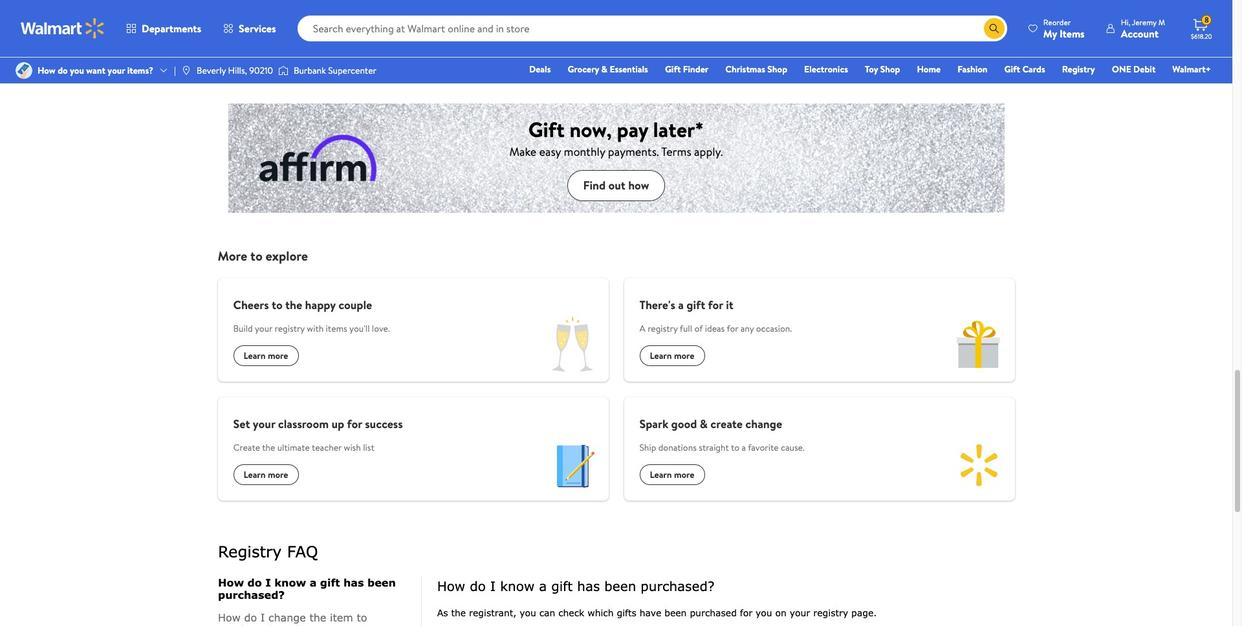 Task type: locate. For each thing, give the bounding box(es) containing it.
more to explore
[[218, 247, 308, 265]]

how
[[628, 178, 649, 194]]

spark good & create change. ship donations straight to a favorite cause. learn more. image
[[944, 430, 1015, 501]]

Walmart Site-Wide search field
[[297, 16, 1008, 41]]

2 ages from the left
[[871, 51, 893, 65]]

gift for now,
[[529, 115, 565, 144]]

gift for cards
[[1005, 63, 1021, 76]]

the right 'create'
[[262, 442, 275, 455]]

starter
[[824, 22, 855, 37]]

learn more for to
[[244, 350, 288, 363]]

learn more button
[[233, 346, 299, 367], [640, 346, 705, 367], [233, 465, 299, 486], [640, 465, 705, 486]]

treatz
[[709, 8, 735, 22]]

build
[[233, 323, 253, 335]]

grocery & essentials
[[568, 63, 648, 76]]

1 horizontal spatial registry
[[648, 323, 678, 335]]

learn more button for a
[[640, 346, 705, 367]]

learn down ship
[[650, 469, 672, 482]]

gift finder link
[[659, 62, 715, 76]]

to right the straight
[[731, 442, 740, 455]]

for left any
[[727, 323, 739, 335]]

love.
[[412, 64, 430, 77], [372, 323, 390, 335]]

 image for burbank supercenter
[[278, 64, 289, 77]]

gift inside gift now, pay later* make easy monthly payments. terms apply.
[[529, 115, 565, 144]]

2 vertical spatial to
[[731, 442, 740, 455]]

one
[[1112, 63, 1132, 76]]

0 horizontal spatial registry
[[275, 323, 305, 335]]

0 vertical spatial your
[[108, 64, 125, 77]]

1 vertical spatial a
[[742, 442, 746, 455]]

0 vertical spatial love.
[[412, 64, 430, 77]]

$618.20
[[1191, 32, 1213, 41]]

learn down build
[[244, 350, 266, 363]]

0 horizontal spatial to
[[251, 247, 263, 265]]

gift cards link
[[999, 62, 1051, 76]]

1 ages from the left
[[715, 51, 737, 65]]

learn more for good
[[650, 469, 695, 482]]

more for to
[[268, 350, 288, 363]]

gift left cards
[[1005, 63, 1021, 76]]

learn more button down the donations
[[640, 465, 705, 486]]

1 registry from the left
[[275, 323, 305, 335]]

search icon image
[[989, 23, 1000, 34]]

services
[[239, 21, 276, 36]]

gift left finder
[[665, 63, 681, 76]]

home
[[917, 63, 941, 76]]

& right grocery
[[602, 63, 608, 76]]

m
[[1159, 17, 1166, 28]]

learn more button down build
[[233, 346, 299, 367]]

1 vertical spatial your
[[255, 323, 273, 335]]

for right set,
[[877, 22, 891, 37]]

deals link
[[524, 62, 557, 76]]

with
[[307, 323, 324, 335]]

shop left now
[[578, 64, 598, 77]]

there's a gift for it
[[640, 297, 734, 313]]

a registry full of ideas for any occasion.
[[640, 323, 792, 335]]

love. right 'you'll'
[[372, 323, 390, 335]]

create
[[233, 442, 260, 455]]

your
[[108, 64, 125, 77], [255, 323, 273, 335], [253, 416, 275, 433]]

little
[[824, 0, 847, 8]]

gift finder
[[665, 63, 709, 76]]

more down ultimate
[[268, 469, 288, 482]]

1 horizontal spatial the
[[285, 297, 302, 313]]

explore
[[266, 247, 308, 265]]

0 horizontal spatial love.
[[372, 323, 390, 335]]

departments button
[[115, 13, 212, 44]]

 image right 90210
[[278, 64, 289, 77]]

0 horizontal spatial a
[[678, 297, 684, 313]]

a left gift
[[678, 297, 684, 313]]

it up a registry full of ideas for any occasion.
[[726, 297, 734, 313]]

shop right "toy"
[[881, 63, 900, 76]]

more down the donations
[[674, 469, 695, 482]]

0 horizontal spatial  image
[[181, 65, 191, 76]]

1 horizontal spatial love.
[[412, 64, 430, 77]]

you'll
[[389, 64, 409, 77]]

christmas
[[726, 63, 766, 76]]

gift left now,
[[529, 115, 565, 144]]

walmart+
[[1173, 63, 1211, 76]]

0 vertical spatial &
[[602, 63, 608, 76]]

good
[[671, 416, 697, 433]]

learn for spark
[[650, 469, 672, 482]]

 image
[[278, 64, 289, 77], [181, 65, 191, 76]]

learn down 'create'
[[244, 469, 266, 482]]

wish
[[344, 442, 361, 455]]

list
[[363, 442, 375, 455]]

 image right '|'
[[181, 65, 191, 76]]

1 horizontal spatial ages
[[871, 51, 893, 65]]

grocery
[[568, 63, 599, 76]]

gift cards
[[1005, 63, 1046, 76]]

it left brands at the left of the page
[[301, 64, 307, 77]]

0 horizontal spatial ages
[[715, 51, 737, 65]]

your for build
[[255, 323, 273, 335]]

gift
[[687, 297, 706, 313]]

1 horizontal spatial to
[[272, 297, 283, 313]]

girls
[[824, 51, 844, 65]]

shop for toy shop
[[881, 63, 900, 76]]

1 vertical spatial the
[[262, 442, 275, 455]]

shop now link
[[501, 64, 616, 77]]

makery
[[702, 0, 735, 8]]

0 horizontal spatial it
[[301, 64, 307, 77]]

deals
[[529, 63, 551, 76]]

beverly hills, 90210
[[197, 64, 273, 77]]

toy shop link
[[859, 62, 906, 76]]

more down full
[[674, 350, 695, 363]]

0 vertical spatial it
[[301, 64, 307, 77]]

& right the good
[[700, 416, 708, 433]]

to right more
[[251, 247, 263, 265]]

there's a gift for it. a registry full of ideas for any occasion. learn more. image
[[944, 311, 1015, 382]]

2 horizontal spatial shop
[[881, 63, 900, 76]]

gotta-
[[255, 64, 280, 77]]

0 vertical spatial a
[[678, 297, 684, 313]]

find out how
[[583, 178, 649, 194]]

toy shop
[[865, 63, 900, 76]]

2 horizontal spatial to
[[731, 442, 740, 455]]

1 vertical spatial to
[[272, 297, 283, 313]]

a
[[678, 297, 684, 313], [742, 442, 746, 455]]

more down the "build your registry with items you'll love."
[[268, 350, 288, 363]]

one debit link
[[1106, 62, 1162, 76]]

learn more button down full
[[640, 346, 705, 367]]

teacher
[[312, 442, 342, 455]]

1 horizontal spatial  image
[[278, 64, 289, 77]]

account
[[1121, 26, 1159, 40]]

dream
[[824, 8, 854, 22]]

learn more
[[244, 350, 288, 363], [650, 350, 695, 363], [244, 469, 288, 482], [650, 469, 695, 482]]

monthly
[[564, 144, 605, 160]]

pay
[[617, 115, 648, 144]]

shop right christmas
[[768, 63, 788, 76]]

spark good & create change
[[640, 416, 783, 433]]

 image for beverly hills, 90210
[[181, 65, 191, 76]]

your right build
[[255, 323, 273, 335]]

0 vertical spatial to
[[251, 247, 263, 265]]

finder
[[683, 63, 709, 76]]

and
[[864, 37, 880, 51]]

to right cheers
[[272, 297, 283, 313]]

your right set
[[253, 416, 275, 433]]

learn more button down 'create'
[[233, 465, 299, 486]]

out
[[609, 178, 626, 194]]

the left "happy"
[[285, 297, 302, 313]]

learn more down 'create'
[[244, 469, 288, 482]]

for
[[877, 22, 891, 37], [708, 297, 723, 313], [727, 323, 739, 335], [347, 416, 362, 433]]

cheers to the happy couple. build your registry with items you'll love. learn more. image
[[537, 311, 609, 382]]

registry right a
[[648, 323, 678, 335]]

jeremy
[[1132, 17, 1157, 28]]

toddlers
[[824, 37, 862, 51]]

1 vertical spatial it
[[726, 297, 734, 313]]

it
[[301, 64, 307, 77], [726, 297, 734, 313]]

do
[[58, 64, 68, 77]]

0 vertical spatial the
[[285, 297, 302, 313]]

learn more down the donations
[[650, 469, 695, 482]]

burbank supercenter
[[294, 64, 377, 77]]

learn more down build
[[244, 350, 288, 363]]

essentials
[[610, 63, 648, 76]]

2 registry from the left
[[648, 323, 678, 335]]

learn more down full
[[650, 350, 695, 363]]

gift now, pay later. make easy monthly payments with affirm. find out how. image
[[228, 103, 1005, 214]]

shop
[[768, 63, 788, 76], [881, 63, 900, 76], [578, 64, 598, 77]]

1 horizontal spatial gift
[[665, 63, 681, 76]]

1 horizontal spatial &
[[700, 416, 708, 433]]

your right want
[[108, 64, 125, 77]]

change
[[746, 416, 783, 433]]

a left favorite
[[742, 442, 746, 455]]

2 horizontal spatial gift
[[1005, 63, 1021, 76]]

find out how link
[[568, 170, 665, 201]]

2 vertical spatial your
[[253, 416, 275, 433]]

donations
[[659, 442, 697, 455]]

now,
[[570, 115, 612, 144]]

1 vertical spatial love.
[[372, 323, 390, 335]]

cheers
[[233, 297, 269, 313]]

1 horizontal spatial it
[[726, 297, 734, 313]]

your for set
[[253, 416, 275, 433]]

0 horizontal spatial &
[[602, 63, 608, 76]]

items
[[326, 323, 347, 335]]

8 $618.20
[[1191, 14, 1213, 41]]

1 horizontal spatial shop
[[768, 63, 788, 76]]

0 horizontal spatial gift
[[529, 115, 565, 144]]

 image
[[16, 62, 32, 79]]

love. right you'll
[[412, 64, 430, 77]]

burbank
[[294, 64, 326, 77]]

now
[[600, 64, 616, 77]]

you
[[70, 64, 84, 77]]

registry left with
[[275, 323, 305, 335]]

learn down there's
[[650, 350, 672, 363]]

0 horizontal spatial shop
[[578, 64, 598, 77]]

to for more
[[251, 247, 263, 265]]

learn
[[244, 350, 266, 363], [650, 350, 672, 363], [244, 469, 266, 482], [650, 469, 672, 482]]



Task type: describe. For each thing, give the bounding box(es) containing it.
want
[[86, 64, 105, 77]]

learn for there's
[[650, 350, 672, 363]]

set your classroom up for success
[[233, 416, 403, 433]]

departments
[[142, 21, 201, 36]]

electronics
[[804, 63, 848, 76]]

ages inside little tikes story dream machine starter set, for toddlers and kids girls boys ages 3+ years
[[871, 51, 893, 65]]

ideas
[[705, 323, 725, 335]]

interactive
[[661, 37, 709, 51]]

get
[[218, 64, 233, 77]]

low
[[347, 64, 361, 77]]

of
[[695, 323, 703, 335]]

prices
[[363, 64, 387, 77]]

styles
[[661, 51, 687, 65]]

get their gotta-have-it brands at low prices you'll love.
[[218, 64, 430, 77]]

have-
[[280, 64, 301, 77]]

tikes
[[849, 0, 871, 8]]

create
[[711, 416, 743, 433]]

hills,
[[228, 64, 247, 77]]

fashion
[[958, 63, 988, 76]]

there's
[[640, 297, 676, 313]]

boys
[[847, 51, 868, 65]]

more
[[218, 247, 247, 265]]

registry link
[[1057, 62, 1101, 76]]

set,
[[858, 22, 875, 37]]

cinnamon
[[661, 8, 706, 22]]

one debit
[[1112, 63, 1156, 76]]

learn more for your
[[244, 469, 288, 482]]

it for for
[[726, 297, 734, 313]]

for right gift
[[708, 297, 723, 313]]

machine
[[857, 8, 895, 22]]

3+
[[895, 51, 907, 65]]

gift for finder
[[665, 63, 681, 76]]

learn for set
[[244, 469, 266, 482]]

must-have toys. get their gotta-have-it brands at low prices you'll love. shop now. image
[[218, 0, 616, 50]]

cookeez makery cinnamon treatz pink oven, scented, interactive plush, styles vary, ages 5+
[[661, 0, 757, 65]]

reorder
[[1044, 17, 1071, 28]]

any
[[741, 323, 754, 335]]

straight
[[699, 442, 729, 455]]

apply.
[[694, 144, 723, 160]]

hi, jeremy m account
[[1121, 17, 1166, 40]]

at
[[338, 64, 345, 77]]

how
[[38, 64, 56, 77]]

services button
[[212, 13, 287, 44]]

classroom
[[278, 416, 329, 433]]

create the ultimate teacher wish list
[[233, 442, 375, 455]]

easy
[[539, 144, 561, 160]]

more for your
[[268, 469, 288, 482]]

1 vertical spatial &
[[700, 416, 708, 433]]

how do you want your items?
[[38, 64, 153, 77]]

items?
[[127, 64, 153, 77]]

supercenter
[[328, 64, 377, 77]]

little tikes story dream machine starter set, for toddlers and kids girls boys ages 3+ years
[[824, 0, 907, 79]]

learn more button for to
[[233, 346, 299, 367]]

toy
[[865, 63, 878, 76]]

walmart+ link
[[1167, 62, 1217, 76]]

occasion.
[[756, 323, 792, 335]]

more for a
[[674, 350, 695, 363]]

cause.
[[781, 442, 805, 455]]

couple
[[339, 297, 372, 313]]

set
[[233, 416, 250, 433]]

set your classroom up for success. create the ultimate teacher wish list. learn more. image
[[537, 430, 609, 501]]

ship donations straight to a favorite cause.
[[640, 442, 805, 455]]

their
[[235, 64, 253, 77]]

christmas shop
[[726, 63, 788, 76]]

story
[[874, 0, 898, 8]]

brands
[[309, 64, 335, 77]]

for inside little tikes story dream machine starter set, for toddlers and kids girls boys ages 3+ years
[[877, 22, 891, 37]]

Search search field
[[297, 16, 1008, 41]]

ultimate
[[277, 442, 310, 455]]

payments.
[[608, 144, 659, 160]]

items
[[1060, 26, 1085, 40]]

debit
[[1134, 63, 1156, 76]]

shop for christmas shop
[[768, 63, 788, 76]]

to for cheers
[[272, 297, 283, 313]]

for right up
[[347, 416, 362, 433]]

oven,
[[661, 22, 688, 37]]

learn for cheers
[[244, 350, 266, 363]]

grocery & essentials link
[[562, 62, 654, 76]]

christmas shop link
[[720, 62, 793, 76]]

learn more button for your
[[233, 465, 299, 486]]

spark
[[640, 416, 669, 433]]

walmart image
[[21, 18, 105, 39]]

learn more for a
[[650, 350, 695, 363]]

my
[[1044, 26, 1057, 40]]

beverly
[[197, 64, 226, 77]]

1 horizontal spatial a
[[742, 442, 746, 455]]

success
[[365, 416, 403, 433]]

it for have-
[[301, 64, 307, 77]]

shop now
[[578, 64, 616, 77]]

build your registry with items you'll love.
[[233, 323, 390, 335]]

happy
[[305, 297, 336, 313]]

ages inside cookeez makery cinnamon treatz pink oven, scented, interactive plush, styles vary, ages 5+
[[715, 51, 737, 65]]

hi,
[[1121, 17, 1131, 28]]

5+
[[739, 51, 751, 65]]

learn more button for good
[[640, 465, 705, 486]]

fashion link
[[952, 62, 994, 76]]

more for good
[[674, 469, 695, 482]]

cards
[[1023, 63, 1046, 76]]

scented,
[[690, 22, 729, 37]]

terms
[[662, 144, 692, 160]]

90210
[[249, 64, 273, 77]]

0 horizontal spatial the
[[262, 442, 275, 455]]

plush,
[[711, 37, 738, 51]]



Task type: vqa. For each thing, say whether or not it's contained in the screenshot.
left NW
no



